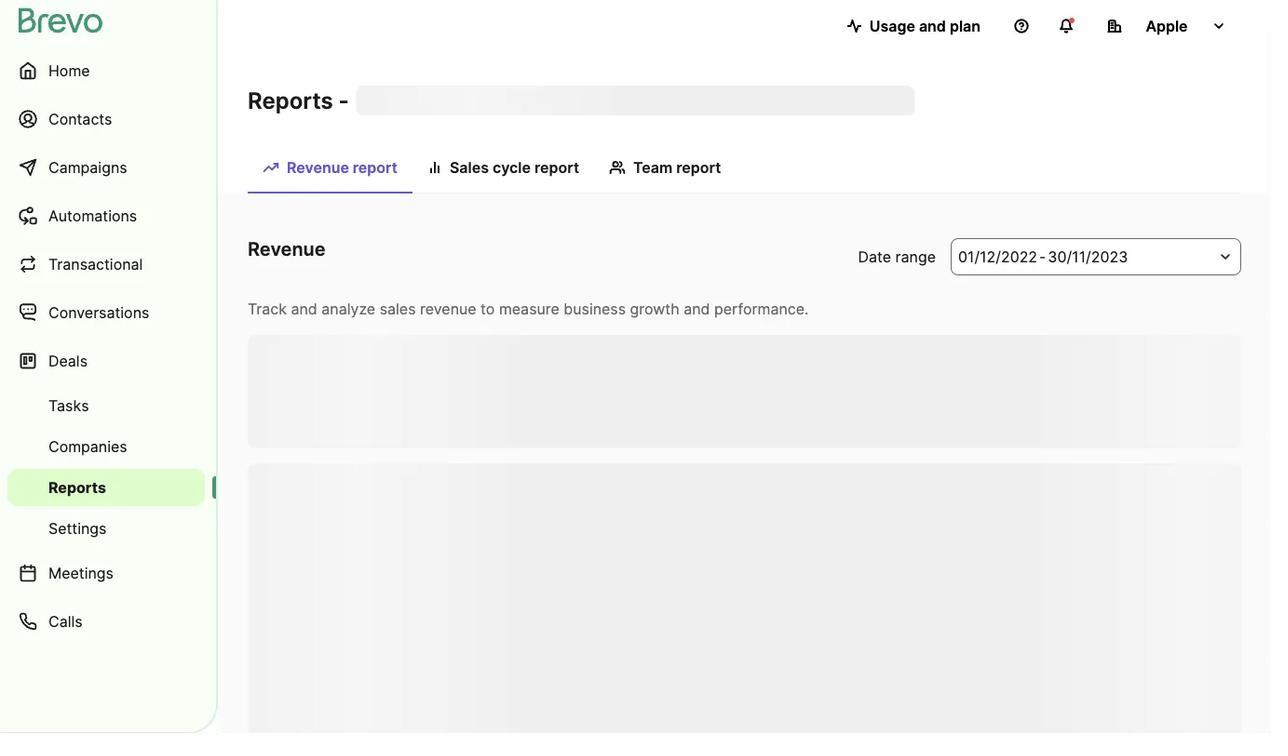 Task type: vqa. For each thing, say whether or not it's contained in the screenshot.
Revenue inside the 'LINK'
yes



Task type: locate. For each thing, give the bounding box(es) containing it.
and for usage
[[919, 17, 946, 35]]

- right the 01/12/2022
[[1039, 248, 1046, 266]]

1 vertical spatial revenue
[[248, 238, 326, 261]]

reports up revenue report link
[[248, 87, 333, 114]]

measure
[[499, 300, 559, 318]]

1 report from the left
[[353, 158, 398, 176]]

reports up settings
[[48, 479, 106, 497]]

reports link
[[7, 469, 205, 507]]

revenue report
[[287, 158, 398, 176]]

report for team report
[[676, 158, 721, 176]]

reports for reports
[[48, 479, 106, 497]]

1 horizontal spatial and
[[684, 300, 710, 318]]

-
[[339, 87, 349, 114], [1039, 248, 1046, 266]]

and
[[919, 17, 946, 35], [291, 300, 317, 318], [684, 300, 710, 318]]

1 horizontal spatial -
[[1039, 248, 1046, 266]]

usage
[[870, 17, 915, 35]]

team report
[[633, 158, 721, 176]]

revenue
[[287, 158, 349, 176], [248, 238, 326, 261]]

0 vertical spatial -
[[339, 87, 349, 114]]

report inside 'link'
[[676, 158, 721, 176]]

revenue down "reports -"
[[287, 158, 349, 176]]

report
[[353, 158, 398, 176], [534, 158, 579, 176], [676, 158, 721, 176]]

date range
[[858, 248, 936, 266]]

0 vertical spatial revenue
[[287, 158, 349, 176]]

automations
[[48, 207, 137, 225]]

and left plan
[[919, 17, 946, 35]]

1 horizontal spatial reports
[[248, 87, 333, 114]]

meetings link
[[7, 551, 205, 596]]

and inside button
[[919, 17, 946, 35]]

- for reports
[[339, 87, 349, 114]]

0 vertical spatial reports
[[248, 87, 333, 114]]

revenue up 'track' at the left top
[[248, 238, 326, 261]]

plan
[[950, 17, 981, 35]]

business
[[564, 300, 626, 318]]

sales cycle report
[[450, 158, 579, 176]]

usage and plan button
[[832, 7, 996, 45]]

revenue for revenue report
[[287, 158, 349, 176]]

1 horizontal spatial report
[[534, 158, 579, 176]]

range
[[895, 248, 936, 266]]

tab list
[[248, 149, 1241, 194]]

1 vertical spatial reports
[[48, 479, 106, 497]]

and right growth
[[684, 300, 710, 318]]

0 horizontal spatial report
[[353, 158, 398, 176]]

0 horizontal spatial reports
[[48, 479, 106, 497]]

0 horizontal spatial and
[[291, 300, 317, 318]]

- up the revenue report
[[339, 87, 349, 114]]

performance.
[[714, 300, 809, 318]]

30/11/2023
[[1048, 248, 1128, 266]]

analyze
[[322, 300, 375, 318]]

2 horizontal spatial and
[[919, 17, 946, 35]]

reports
[[248, 87, 333, 114], [48, 479, 106, 497]]

campaigns
[[48, 158, 127, 176]]

2 horizontal spatial report
[[676, 158, 721, 176]]

1 vertical spatial -
[[1039, 248, 1046, 266]]

campaigns link
[[7, 145, 205, 190]]

revenue inside tab list
[[287, 158, 349, 176]]

and right 'track' at the left top
[[291, 300, 317, 318]]

reports for reports -
[[248, 87, 333, 114]]

0 horizontal spatial -
[[339, 87, 349, 114]]

apple button
[[1092, 7, 1241, 45]]

contacts
[[48, 110, 112, 128]]

3 report from the left
[[676, 158, 721, 176]]

cycle
[[493, 158, 531, 176]]

companies link
[[7, 428, 205, 466]]



Task type: describe. For each thing, give the bounding box(es) containing it.
home link
[[7, 48, 205, 93]]

deals
[[48, 352, 88, 370]]

revenue for revenue
[[248, 238, 326, 261]]

sales
[[380, 300, 416, 318]]

sales
[[450, 158, 489, 176]]

deals link
[[7, 339, 205, 384]]

apple
[[1146, 17, 1188, 35]]

contacts link
[[7, 97, 205, 142]]

tasks link
[[7, 387, 205, 425]]

home
[[48, 61, 90, 80]]

calls
[[48, 613, 83, 631]]

revenue
[[420, 300, 476, 318]]

transactional
[[48, 255, 143, 273]]

settings link
[[7, 510, 205, 548]]

tab list containing revenue report
[[248, 149, 1241, 194]]

track
[[248, 300, 287, 318]]

conversations link
[[7, 291, 205, 335]]

and for track
[[291, 300, 317, 318]]

conversations
[[48, 304, 149, 322]]

transactional link
[[7, 242, 205, 287]]

01/12/2022
[[958, 248, 1037, 266]]

track and analyze sales revenue to measure business growth and performance.
[[248, 300, 809, 318]]

usage and plan
[[870, 17, 981, 35]]

- for 01/12/2022
[[1039, 248, 1046, 266]]

sales cycle report link
[[412, 149, 594, 192]]

to
[[481, 300, 495, 318]]

tasks
[[48, 397, 89, 415]]

01/12/2022 - 30/11/2023
[[958, 248, 1128, 266]]

settings
[[48, 520, 107, 538]]

revenue report link
[[248, 149, 412, 194]]

growth
[[630, 300, 680, 318]]

reports -
[[248, 87, 349, 114]]

2 report from the left
[[534, 158, 579, 176]]

calls link
[[7, 600, 205, 644]]

team
[[633, 158, 673, 176]]

meetings
[[48, 564, 114, 583]]

companies
[[48, 438, 127, 456]]

automations link
[[7, 194, 205, 238]]

team report link
[[594, 149, 736, 192]]

date
[[858, 248, 891, 266]]

report for revenue report
[[353, 158, 398, 176]]



